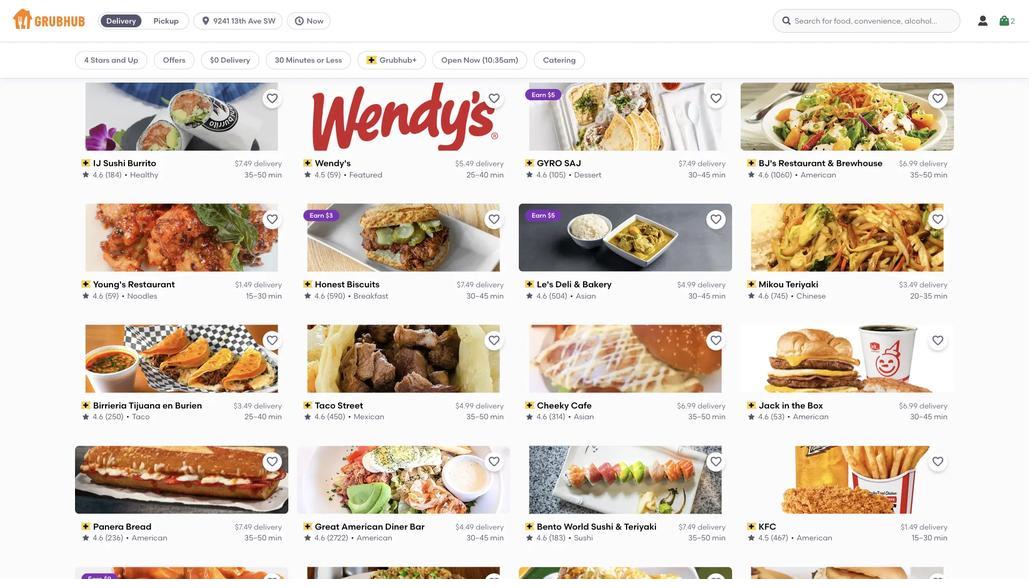 Task type: vqa. For each thing, say whether or not it's contained in the screenshot.
wine's order
no



Task type: locate. For each thing, give the bounding box(es) containing it.
restaurant up (1060) on the top right
[[779, 158, 826, 168]]

asian down cafe
[[574, 412, 594, 421]]

• right the (467)
[[792, 533, 795, 543]]

0 horizontal spatial $4.99
[[456, 401, 474, 411]]

open
[[442, 56, 462, 65]]

& for brewhouse
[[828, 158, 835, 168]]

star icon image left stars
[[82, 49, 90, 58]]

4.6 (81)
[[315, 49, 340, 58]]

teriyaki up '• chinese'
[[786, 279, 819, 289]]

35–50 min for subway®
[[245, 49, 282, 58]]

1 vertical spatial 15–30 min
[[913, 533, 948, 543]]

0 vertical spatial earn $5
[[532, 91, 555, 98]]

open now (10:35am)
[[442, 56, 519, 65]]

2 horizontal spatial $5.49
[[678, 38, 696, 47]]

0 vertical spatial $4.99
[[678, 280, 696, 289]]

4
[[84, 56, 89, 65]]

breakfast down retail
[[348, 49, 383, 58]]

delivery
[[106, 16, 136, 25], [221, 56, 250, 65]]

1 horizontal spatial delivery
[[221, 56, 250, 65]]

4.6 down young's
[[93, 291, 103, 300]]

• asian
[[571, 291, 597, 300], [569, 412, 594, 421]]

0 vertical spatial taco
[[315, 400, 336, 411]]

honest biscuits
[[315, 279, 380, 289]]

1 horizontal spatial $1.49 delivery
[[902, 523, 948, 532]]

35–50 min for cheeky cafe
[[689, 412, 726, 421]]

1 vertical spatial 15–30
[[913, 533, 933, 543]]

4.6 for gyro saj
[[537, 170, 548, 179]]

• american right the (467)
[[792, 533, 833, 543]]

1 vertical spatial asian
[[574, 412, 594, 421]]

1 vertical spatial • asian
[[569, 412, 594, 421]]

main navigation navigation
[[0, 0, 1030, 42]]

1 horizontal spatial now
[[464, 56, 481, 65]]

4.5 for wendy's
[[315, 170, 326, 179]]

earn down catering
[[532, 91, 547, 98]]

star icon image left 4.6 (450)
[[304, 413, 312, 421]]

proceed
[[706, 319, 737, 328]]

sushi up • sushi
[[592, 521, 614, 532]]

1 vertical spatial (59)
[[105, 291, 119, 300]]

0 horizontal spatial restaurant
[[128, 279, 175, 289]]

• for le's deli & bakery
[[571, 291, 574, 300]]

0 vertical spatial 15–30 min
[[246, 291, 282, 300]]

$5 for gyro
[[548, 91, 555, 98]]

(504)
[[549, 291, 568, 300]]

subscription pass image left panera
[[82, 523, 91, 530]]

mikou
[[759, 279, 785, 289]]

1 vertical spatial $4.99 delivery
[[456, 401, 504, 411]]

svg image for 9241 13th ave sw
[[201, 16, 211, 26]]

25–40
[[467, 170, 489, 179], [245, 412, 267, 421]]

1 vertical spatial burien
[[175, 400, 202, 411]]

star icon image left 4.5 (467)
[[748, 534, 756, 542]]

teriyaki
[[786, 279, 819, 289], [624, 521, 657, 532]]

4.6 for cheeky cafe
[[537, 412, 548, 421]]

star icon image left 4.6 (105) on the right of page
[[526, 170, 534, 179]]

star icon image left 4.6 (184)
[[82, 170, 90, 179]]

$0 delivery
[[210, 56, 250, 65]]

save this restaurant image for cheeky cafe
[[710, 334, 723, 347]]

min for panera bread
[[269, 533, 282, 543]]

$5 down 4.6 (105) on the right of page
[[548, 212, 555, 219]]

2 button
[[999, 11, 1016, 31]]

4.6 down le's
[[537, 291, 548, 300]]

(314)
[[549, 412, 566, 421]]

great american diner bar logo image
[[297, 446, 511, 514]]

subscription pass image for young's restaurant
[[82, 281, 91, 288]]

restaurant
[[779, 158, 826, 168], [128, 279, 175, 289]]

star icon image left 4.6 (590)
[[304, 291, 312, 300]]

subscription pass image up 30 minutes or less
[[304, 38, 313, 46]]

wendy's logo image
[[297, 83, 511, 151]]

subscription pass image left 'honest'
[[304, 281, 313, 288]]

$7.49
[[235, 159, 252, 168], [679, 159, 696, 168], [457, 280, 474, 289], [235, 523, 252, 532], [679, 523, 696, 532]]

retail
[[351, 37, 375, 47]]

$6.99 delivery
[[456, 38, 504, 47], [900, 38, 948, 47], [900, 159, 948, 168], [678, 401, 726, 411], [900, 401, 948, 411]]

0 vertical spatial $5
[[548, 91, 555, 98]]

•
[[126, 49, 129, 58], [342, 49, 345, 58], [570, 49, 573, 58], [125, 170, 128, 179], [344, 170, 347, 179], [569, 170, 572, 179], [796, 170, 799, 179], [122, 291, 125, 300], [348, 291, 351, 300], [571, 291, 574, 300], [792, 291, 794, 300], [126, 412, 129, 421], [348, 412, 351, 421], [569, 412, 572, 421], [788, 412, 791, 421], [126, 533, 129, 543], [351, 533, 354, 543], [569, 533, 572, 543], [792, 533, 795, 543]]

1 horizontal spatial &
[[616, 521, 623, 532]]

sw
[[264, 16, 276, 25]]

1 horizontal spatial (59)
[[327, 170, 341, 179]]

earn down 4.6 (105) on the right of page
[[532, 212, 547, 219]]

4.6 down bj's
[[759, 170, 770, 179]]

• for great american diner bar
[[351, 533, 354, 543]]

star icon image for young's restaurant
[[82, 291, 90, 300]]

earn $5
[[532, 91, 555, 98], [532, 212, 555, 219]]

• american down bread
[[126, 533, 167, 543]]

delivery for gyro saj
[[698, 159, 726, 168]]

& right deli
[[574, 279, 581, 289]]

teriyaki down bento world sushi & teriyaki logo
[[624, 521, 657, 532]]

25–40 for wendy's
[[467, 170, 489, 179]]

15–30 min for young's restaurant
[[246, 291, 282, 300]]

4.6 down panera
[[93, 533, 103, 543]]

subscription pass image left kfc at the right bottom of page
[[748, 523, 757, 530]]

• american for in
[[788, 412, 830, 421]]

sushi down the world
[[574, 533, 593, 543]]

0 horizontal spatial (59)
[[105, 291, 119, 300]]

0 vertical spatial sushi
[[103, 158, 126, 168]]

delivery
[[254, 38, 282, 47], [476, 38, 504, 47], [698, 38, 726, 47], [920, 38, 948, 47], [254, 159, 282, 168], [476, 159, 504, 168], [698, 159, 726, 168], [920, 159, 948, 168], [254, 280, 282, 289], [476, 280, 504, 289], [698, 280, 726, 289], [920, 280, 948, 289], [254, 401, 282, 411], [476, 401, 504, 411], [698, 401, 726, 411], [920, 401, 948, 411], [254, 523, 282, 532], [476, 523, 504, 532], [698, 523, 726, 532], [920, 523, 948, 532]]

1 horizontal spatial $5.49 delivery
[[456, 159, 504, 168]]

star icon image for kfc
[[748, 534, 756, 542]]

delivery for bj's restaurant & brewhouse
[[920, 159, 948, 168]]

• asian down cafe
[[569, 412, 594, 421]]

gyro
[[537, 158, 563, 168]]

0 vertical spatial 15–30
[[246, 291, 267, 300]]

• down the "wendy's"
[[344, 170, 347, 179]]

$6.99 delivery for pressed retail
[[456, 38, 504, 47]]

subscription pass image left ij
[[82, 159, 91, 167]]

kfc
[[759, 521, 777, 532]]

30–45 for jack in the box
[[911, 412, 933, 421]]

35–50 min for ij sushi burrito
[[245, 170, 282, 179]]

• asian for cafe
[[569, 412, 594, 421]]

0 horizontal spatial now
[[307, 16, 324, 25]]

asian for cafe
[[574, 412, 594, 421]]

0 vertical spatial now
[[307, 16, 324, 25]]

0 horizontal spatial delivery
[[106, 16, 136, 25]]

$5.49 delivery
[[234, 38, 282, 47], [678, 38, 726, 47], [456, 159, 504, 168]]

earn $5 down 4.6 (105) on the right of page
[[532, 212, 555, 219]]

0 vertical spatial $1.49 delivery
[[235, 280, 282, 289]]

save this restaurant image for bento world sushi & teriyaki
[[710, 456, 723, 469]]

earn for gyro saj
[[532, 91, 547, 98]]

2 horizontal spatial &
[[828, 158, 835, 168]]

0 vertical spatial $4.99 delivery
[[678, 280, 726, 289]]

0 vertical spatial asian
[[576, 291, 597, 300]]

star icon image left 4.6 (1060)
[[748, 170, 756, 179]]

$7.49 delivery for bento world sushi & teriyaki
[[679, 523, 726, 532]]

$5.49
[[234, 38, 252, 47], [678, 38, 696, 47], [456, 159, 474, 168]]

0 vertical spatial delivery
[[106, 16, 136, 25]]

min for taco street
[[491, 412, 504, 421]]

subscription pass image left young's
[[82, 281, 91, 288]]

(467)
[[771, 533, 789, 543]]

young's restaurant logo image
[[86, 204, 278, 272]]

$4.49 delivery
[[456, 523, 504, 532]]

(1060)
[[771, 170, 793, 179]]

1 vertical spatial earn $5
[[532, 212, 555, 219]]

great american diner bar
[[315, 521, 425, 532]]

0 horizontal spatial $5.49
[[234, 38, 252, 47]]

• breakfast down biscuits
[[348, 291, 389, 300]]

0 horizontal spatial $1.49
[[235, 280, 252, 289]]

1 vertical spatial $5
[[548, 212, 555, 219]]

save this restaurant button for alibertos jr mexican food logo
[[707, 574, 726, 579]]

• right (250)
[[126, 412, 129, 421]]

delivery for young's restaurant
[[254, 280, 282, 289]]

4.6 (105)
[[537, 170, 566, 179]]

bento world sushi & teriyaki logo image
[[519, 446, 733, 514]]

• right (183)
[[569, 533, 572, 543]]

vina
[[556, 37, 575, 47]]

subscription pass image left pho
[[526, 38, 535, 46]]

0 horizontal spatial 4.5
[[315, 170, 326, 179]]

subscription pass image up 4
[[82, 38, 91, 46]]

grubhub plus flag logo image
[[367, 56, 378, 64]]

$4.99 delivery for le's deli & bakery
[[678, 280, 726, 289]]

• breakfast
[[342, 49, 383, 58], [348, 291, 389, 300]]

delivery for pressed retail
[[476, 38, 504, 47]]

1 $5 from the top
[[548, 91, 555, 98]]

(59) for wendy's
[[327, 170, 341, 179]]

$5.49 for subway®
[[234, 38, 252, 47]]

delivery for wendy's
[[476, 159, 504, 168]]

star icon image left 4.6 (53)
[[748, 413, 756, 421]]

catering
[[543, 56, 576, 65]]

$6.99 delivery for jack in the box
[[900, 401, 948, 411]]

0 horizontal spatial burien
[[175, 400, 202, 411]]

& left brewhouse
[[828, 158, 835, 168]]

subscription pass image left birrieria
[[82, 402, 91, 409]]

jack
[[759, 400, 781, 411]]

taco street logo image
[[297, 325, 511, 393]]

save this restaurant image
[[266, 92, 279, 105], [266, 334, 279, 347], [488, 334, 501, 347], [710, 334, 723, 347], [932, 334, 945, 347], [266, 456, 279, 469], [488, 456, 501, 469], [710, 456, 723, 469], [266, 577, 279, 579], [710, 577, 723, 579], [932, 577, 945, 579]]

delivery inside button
[[106, 16, 136, 25]]

• down le's deli & bakery
[[571, 291, 574, 300]]

1 horizontal spatial burien
[[577, 37, 604, 47]]

1 vertical spatial 25–40 min
[[245, 412, 282, 421]]

4 stars and up
[[84, 56, 138, 65]]

(59) down the "wendy's"
[[327, 170, 341, 179]]

save this restaurant image for bj's restaurant & brewhouse logo
[[932, 92, 945, 105]]

1 vertical spatial now
[[464, 56, 481, 65]]

4.6 down 'bento'
[[537, 533, 548, 543]]

subscription pass image
[[748, 38, 757, 46], [304, 159, 313, 167], [526, 159, 535, 167], [748, 159, 757, 167], [82, 281, 91, 288], [304, 281, 313, 288], [304, 402, 313, 409], [526, 402, 535, 409]]

1 vertical spatial $1.49 delivery
[[902, 523, 948, 532]]

$6.99 delivery for bj's restaurant & brewhouse
[[900, 159, 948, 168]]

svg image inside now button
[[294, 16, 305, 26]]

1 vertical spatial $4.99
[[456, 401, 474, 411]]

star icon image left or
[[304, 49, 312, 58]]

pickup button
[[144, 12, 189, 30]]

1 vertical spatial $1.49
[[902, 523, 918, 532]]

0 horizontal spatial 25–40 min
[[245, 412, 282, 421]]

0 vertical spatial 25–40
[[467, 170, 489, 179]]

15–30 for young's restaurant
[[246, 291, 267, 300]]

• down pho vina burien at the right top of the page
[[570, 49, 573, 58]]

kfc logo image
[[741, 446, 955, 514]]

ij
[[93, 158, 101, 168]]

earn
[[532, 91, 547, 98], [310, 212, 325, 219], [532, 212, 547, 219]]

0 vertical spatial teriyaki
[[786, 279, 819, 289]]

9241
[[214, 16, 230, 25]]

star icon image left 4.6 (2722)
[[304, 534, 312, 542]]

restaurant up noodles
[[128, 279, 175, 289]]

2 earn $5 from the top
[[532, 212, 555, 219]]

1 vertical spatial 25–40
[[245, 412, 267, 421]]

earn $5 for le's
[[532, 212, 555, 219]]

0 horizontal spatial 25–40
[[245, 412, 267, 421]]

(450)
[[327, 412, 346, 421]]

4.6 for le's deli & bakery
[[537, 291, 548, 300]]

subscription pass image
[[82, 38, 91, 46], [304, 38, 313, 46], [526, 38, 535, 46], [82, 159, 91, 167], [526, 281, 535, 288], [748, 281, 757, 288], [82, 402, 91, 409], [748, 402, 757, 409], [82, 523, 91, 530], [304, 523, 313, 530], [526, 523, 535, 530], [748, 523, 757, 530]]

gyro saj logo image
[[519, 83, 733, 151]]

2 vertical spatial &
[[616, 521, 623, 532]]

save this restaurant button for kfc logo
[[929, 452, 948, 472]]

1 horizontal spatial 25–40
[[467, 170, 489, 179]]

delivery for mikou teriyaki
[[920, 280, 948, 289]]

• down ij sushi burrito
[[125, 170, 128, 179]]

in
[[783, 400, 790, 411]]

star icon image left 4.6 (236) at bottom left
[[82, 534, 90, 542]]

sushi for • sushi
[[574, 533, 593, 543]]

1 horizontal spatial $1.49
[[902, 523, 918, 532]]

35–50 min for bento world sushi & teriyaki
[[689, 533, 726, 543]]

save this restaurant button for wendy's logo
[[485, 89, 504, 108]]

by's logo image
[[752, 567, 944, 579]]

0 horizontal spatial $3.49 delivery
[[234, 401, 282, 411]]

& for bakery
[[574, 279, 581, 289]]

american down great american diner bar
[[357, 533, 393, 543]]

1 horizontal spatial $3.49
[[900, 280, 918, 289]]

0 vertical spatial $1.49
[[235, 280, 252, 289]]

4.6 down ij
[[93, 170, 103, 179]]

4.5 for kfc
[[759, 533, 770, 543]]

• breakfast for biscuits
[[348, 291, 389, 300]]

$7.49 delivery for ij sushi burrito
[[235, 159, 282, 168]]

$1.49 delivery for young's restaurant
[[235, 280, 282, 289]]

0 horizontal spatial $3.49
[[234, 401, 252, 411]]

4.6 down mikou on the top right of the page
[[759, 291, 770, 300]]

svg image inside 2 button
[[999, 14, 1012, 27]]

0 vertical spatial &
[[828, 158, 835, 168]]

ij sushi burrito
[[93, 158, 156, 168]]

$5.49 for wendy's
[[456, 159, 474, 168]]

0 horizontal spatial $1.49 delivery
[[235, 280, 282, 289]]

0 vertical spatial $3.49 delivery
[[900, 280, 948, 289]]

2 $5 from the top
[[548, 212, 555, 219]]

young's restaurant
[[93, 279, 175, 289]]

0 vertical spatial restaurant
[[779, 158, 826, 168]]

• for kfc
[[792, 533, 795, 543]]

asian down bakery
[[576, 291, 597, 300]]

checkout
[[748, 319, 784, 328]]

(81)
[[327, 49, 340, 58]]

subscription pass image left jucivana
[[748, 38, 757, 46]]

1 vertical spatial breakfast
[[354, 291, 389, 300]]

sandwich
[[132, 49, 168, 58]]

1 horizontal spatial 4.5
[[759, 533, 770, 543]]

star icon image for great american diner bar
[[304, 534, 312, 542]]

birrieria tijuana en burien logo image
[[86, 325, 278, 393]]

$1.49
[[235, 280, 252, 289], [902, 523, 918, 532]]

chinese
[[797, 291, 827, 300]]

• noodles
[[122, 291, 157, 300]]

• down mikou teriyaki
[[792, 291, 794, 300]]

1 horizontal spatial 25–40 min
[[467, 170, 504, 179]]

(590)
[[327, 291, 346, 300]]

• down honest biscuits
[[348, 291, 351, 300]]

now up pressed on the top of page
[[307, 16, 324, 25]]

breakfast down biscuits
[[354, 291, 389, 300]]

delivery for birrieria tijuana en burien
[[254, 401, 282, 411]]

1 vertical spatial taco
[[132, 412, 150, 421]]

• down panera bread
[[126, 533, 129, 543]]

save this restaurant button for young's restaurant logo
[[263, 210, 282, 229]]

save this restaurant image
[[488, 92, 501, 105], [710, 92, 723, 105], [932, 92, 945, 105], [266, 213, 279, 226], [488, 213, 501, 226], [710, 213, 723, 226], [932, 213, 945, 226], [932, 456, 945, 469], [488, 577, 501, 579]]

proceed to checkout
[[706, 319, 784, 328]]

1 horizontal spatial 15–30 min
[[913, 533, 948, 543]]

0 vertical spatial breakfast
[[348, 49, 383, 58]]

4.6 left (314)
[[537, 412, 548, 421]]

0 horizontal spatial 15–30 min
[[246, 291, 282, 300]]

star icon image left the "4.5 (59)"
[[304, 170, 312, 179]]

2 horizontal spatial $5.49 delivery
[[678, 38, 726, 47]]

4.6 right 4
[[93, 49, 103, 58]]

burien right en
[[175, 400, 202, 411]]

4.5
[[315, 170, 326, 179], [759, 533, 770, 543]]

$3.49 for mikou teriyaki
[[900, 280, 918, 289]]

4.5 down the "wendy's"
[[315, 170, 326, 179]]

subscription pass image left 'bento'
[[526, 523, 535, 530]]

$5 for le's
[[548, 212, 555, 219]]

• right (53)
[[788, 412, 791, 421]]

30–45 min for great american diner bar
[[467, 533, 504, 543]]

american up (2722)
[[342, 521, 384, 532]]

orient express logo image
[[308, 567, 500, 579]]

4.5 down kfc at the right bottom of page
[[759, 533, 770, 543]]

(236)
[[105, 533, 123, 543]]

(220)
[[105, 49, 123, 58]]

breakfast
[[348, 49, 383, 58], [354, 291, 389, 300]]

save this restaurant button for 'mikou teriyaki logo'
[[929, 210, 948, 229]]

4.6 (1060)
[[759, 170, 793, 179]]

15–30
[[246, 291, 267, 300], [913, 533, 933, 543]]

1 vertical spatial teriyaki
[[624, 521, 657, 532]]

• right (1060) on the top right
[[796, 170, 799, 179]]

1 horizontal spatial $4.99 delivery
[[678, 280, 726, 289]]

4.6 left (250)
[[93, 412, 103, 421]]

$5 down catering
[[548, 91, 555, 98]]

0 horizontal spatial teriyaki
[[624, 521, 657, 532]]

1 horizontal spatial restaurant
[[779, 158, 826, 168]]

subscription pass image left the "wendy's"
[[304, 159, 313, 167]]

star icon image left 4.6 (183)
[[526, 534, 534, 542]]

0 vertical spatial 25–40 min
[[467, 170, 504, 179]]

1 horizontal spatial 15–30
[[913, 533, 933, 543]]

0 vertical spatial $3.49
[[900, 280, 918, 289]]

• right and on the top left of the page
[[126, 49, 129, 58]]

min for wendy's
[[491, 170, 504, 179]]

1 horizontal spatial taco
[[315, 400, 336, 411]]

1 vertical spatial $3.49 delivery
[[234, 401, 282, 411]]

1 vertical spatial $3.49
[[234, 401, 252, 411]]

subscription pass image left jack
[[748, 402, 757, 409]]

0 vertical spatial (59)
[[327, 170, 341, 179]]

4.6
[[93, 49, 103, 58], [315, 49, 325, 58], [537, 49, 548, 58], [93, 170, 103, 179], [537, 170, 548, 179], [759, 170, 770, 179], [93, 291, 103, 300], [315, 291, 325, 300], [537, 291, 548, 300], [759, 291, 770, 300], [93, 412, 103, 421], [315, 412, 325, 421], [537, 412, 548, 421], [759, 412, 770, 421], [93, 533, 103, 543], [315, 533, 325, 543], [537, 533, 548, 543]]

subscription pass image for jucivana
[[748, 38, 757, 46]]

now button
[[287, 12, 335, 30]]

1 horizontal spatial $3.49 delivery
[[900, 280, 948, 289]]

• for cheeky cafe
[[569, 412, 572, 421]]

0 horizontal spatial 15–30
[[246, 291, 267, 300]]

delivery for kfc
[[920, 523, 948, 532]]

biscuits
[[347, 279, 380, 289]]

american down the box
[[794, 412, 830, 421]]

4.6 for taco street
[[315, 412, 325, 421]]

0 vertical spatial • asian
[[571, 291, 597, 300]]

1 vertical spatial &
[[574, 279, 581, 289]]

mikou teriyaki logo image
[[741, 204, 955, 272]]

• american down great american diner bar
[[351, 533, 393, 543]]

• breakfast down retail
[[342, 49, 383, 58]]

earn $5 for gyro
[[532, 91, 555, 98]]

star icon image for bj's restaurant & brewhouse
[[748, 170, 756, 179]]

taco down tijuana
[[132, 412, 150, 421]]

svg image
[[977, 14, 990, 27], [999, 14, 1012, 27], [201, 16, 211, 26], [294, 16, 305, 26], [782, 16, 793, 26]]

• for jack in the box
[[788, 412, 791, 421]]

35–50 for panera bread
[[245, 533, 267, 543]]

$6.99 for jucivana
[[900, 38, 918, 47]]

1 vertical spatial restaurant
[[128, 279, 175, 289]]

subscription pass image left le's
[[526, 281, 535, 288]]

0 vertical spatial • breakfast
[[342, 49, 383, 58]]

taco
[[315, 400, 336, 411], [132, 412, 150, 421]]

star icon image for le's deli & bakery
[[526, 291, 534, 300]]

svg image inside 9241 13th ave sw button
[[201, 16, 211, 26]]

subscription pass image left 'great' at bottom
[[304, 523, 313, 530]]

earn $5 down catering
[[532, 91, 555, 98]]

1 vertical spatial delivery
[[221, 56, 250, 65]]

save this restaurant button
[[263, 89, 282, 108], [485, 89, 504, 108], [707, 89, 726, 108], [929, 89, 948, 108], [263, 210, 282, 229], [485, 210, 504, 229], [707, 210, 726, 229], [929, 210, 948, 229], [263, 331, 282, 351], [485, 331, 504, 351], [707, 331, 726, 351], [929, 331, 948, 351], [263, 452, 282, 472], [485, 452, 504, 472], [707, 452, 726, 472], [929, 452, 948, 472], [263, 574, 282, 579], [485, 574, 504, 579], [707, 574, 726, 579], [929, 574, 948, 579]]

0 horizontal spatial $5.49 delivery
[[234, 38, 282, 47]]

burrito
[[128, 158, 156, 168]]

svg image for 2
[[999, 14, 1012, 27]]

subscription pass image left mikou on the top right of the page
[[748, 281, 757, 288]]

• right (2722)
[[351, 533, 354, 543]]

0 horizontal spatial taco
[[132, 412, 150, 421]]

1 vertical spatial • breakfast
[[348, 291, 389, 300]]

4.6 (183)
[[537, 533, 566, 543]]

4.6 (450)
[[315, 412, 346, 421]]

4.6 left (81)
[[315, 49, 325, 58]]

bread
[[126, 521, 152, 532]]

(250)
[[105, 412, 124, 421]]

0 vertical spatial 4.5
[[315, 170, 326, 179]]

$6.99
[[456, 38, 474, 47], [900, 38, 918, 47], [900, 159, 918, 168], [678, 401, 696, 411], [900, 401, 918, 411]]

bj's
[[759, 158, 777, 168]]

now right open
[[464, 56, 481, 65]]

2 vertical spatial sushi
[[574, 533, 593, 543]]

star icon image
[[82, 49, 90, 58], [304, 49, 312, 58], [526, 49, 534, 58], [82, 170, 90, 179], [304, 170, 312, 179], [526, 170, 534, 179], [748, 170, 756, 179], [82, 291, 90, 300], [304, 291, 312, 300], [526, 291, 534, 300], [748, 291, 756, 300], [82, 413, 90, 421], [304, 413, 312, 421], [526, 413, 534, 421], [748, 413, 756, 421], [82, 534, 90, 542], [304, 534, 312, 542], [526, 534, 534, 542], [748, 534, 756, 542]]

charleys cheesesteaks and wings logo image
[[75, 567, 289, 579]]

• right (81)
[[342, 49, 345, 58]]

1 earn $5 from the top
[[532, 91, 555, 98]]

street
[[338, 400, 364, 411]]

star icon image left 4.6 (314)
[[526, 413, 534, 421]]

1 vertical spatial 4.5
[[759, 533, 770, 543]]

4.6 for bj's restaurant & brewhouse
[[759, 170, 770, 179]]

4.6 down gyro on the top
[[537, 170, 548, 179]]

• down 'young's restaurant'
[[122, 291, 125, 300]]

0 horizontal spatial $4.99 delivery
[[456, 401, 504, 411]]

subscription pass image for jack in the box
[[748, 402, 757, 409]]

star icon image left 4.6 (59)
[[82, 291, 90, 300]]

1 horizontal spatial $5.49
[[456, 159, 474, 168]]

1 horizontal spatial $4.99
[[678, 280, 696, 289]]

• american down bj's restaurant & brewhouse
[[796, 170, 837, 179]]

$5.49 delivery for pho vina burien
[[678, 38, 726, 47]]

$3.49 for birrieria tijuana en burien
[[234, 401, 252, 411]]

• asian down le's deli & bakery
[[571, 291, 597, 300]]

taco up 4.6 (450)
[[315, 400, 336, 411]]

& right the world
[[616, 521, 623, 532]]

1 horizontal spatial teriyaki
[[786, 279, 819, 289]]

american down bj's restaurant & brewhouse
[[801, 170, 837, 179]]

4.6 for jack in the box
[[759, 412, 770, 421]]

cheeky cafe logo image
[[530, 325, 722, 393]]

0 horizontal spatial &
[[574, 279, 581, 289]]

• right (314)
[[569, 412, 572, 421]]



Task type: describe. For each thing, give the bounding box(es) containing it.
15–30 for kfc
[[913, 533, 933, 543]]

save this restaurant image for panera bread
[[266, 456, 279, 469]]

15–30 min for kfc
[[913, 533, 948, 543]]

world
[[564, 521, 589, 532]]

cheeky cafe
[[537, 400, 592, 411]]

• sushi
[[569, 533, 593, 543]]

$4.99 for taco street
[[456, 401, 474, 411]]

4.6 (504)
[[537, 291, 568, 300]]

4.5 (59)
[[315, 170, 341, 179]]

35–50 for cheeky cafe
[[689, 412, 711, 421]]

up
[[128, 56, 138, 65]]

great
[[315, 521, 340, 532]]

panera bread logo image
[[75, 446, 289, 514]]

30–45 min for le's deli & bakery
[[689, 291, 726, 300]]

• for wendy's
[[344, 170, 347, 179]]

vietnamese
[[576, 49, 619, 58]]

save this restaurant image for taco street
[[488, 334, 501, 347]]

pho
[[537, 37, 554, 47]]

9241 13th ave sw
[[214, 16, 276, 25]]

20–35
[[911, 291, 933, 300]]

min for pressed retail
[[491, 49, 504, 58]]

20–35 min
[[911, 291, 948, 300]]

30 minutes or less
[[275, 56, 342, 65]]

jack in the box
[[759, 400, 824, 411]]

4.6 (236)
[[93, 533, 123, 543]]

bento world sushi & teriyaki
[[537, 521, 657, 532]]

save this restaurant button for panera bread logo
[[263, 452, 282, 472]]

save this restaurant button for bj's restaurant & brewhouse logo
[[929, 89, 948, 108]]

star icon image left 4.6 (226)
[[526, 49, 534, 58]]

now inside button
[[307, 16, 324, 25]]

star icon image for mikou teriyaki
[[748, 291, 756, 300]]

save this restaurant button for bento world sushi & teriyaki logo
[[707, 452, 726, 472]]

pressed
[[315, 37, 349, 47]]

min for birrieria tijuana en burien
[[269, 412, 282, 421]]

min for ij sushi burrito
[[269, 170, 282, 179]]

mexican
[[354, 412, 385, 421]]

(745)
[[771, 291, 789, 300]]

minutes
[[286, 56, 315, 65]]

9241 13th ave sw button
[[194, 12, 287, 30]]

• for young's restaurant
[[122, 291, 125, 300]]

4.6 (184)
[[93, 170, 122, 179]]

star icon image for bento world sushi & teriyaki
[[526, 534, 534, 542]]

honest
[[315, 279, 345, 289]]

mikou teriyaki
[[759, 279, 819, 289]]

4.6 (590)
[[315, 291, 346, 300]]

$4.99 for le's deli & bakery
[[678, 280, 696, 289]]

birrieria
[[93, 400, 127, 411]]

jucivana
[[759, 37, 799, 47]]

30–45 for honest biscuits
[[467, 291, 489, 300]]

(2722)
[[327, 533, 349, 543]]

$6.99 delivery for jucivana
[[900, 38, 948, 47]]

american right the (467)
[[797, 533, 833, 543]]

• for subway®
[[126, 49, 129, 58]]

cafe
[[571, 400, 592, 411]]

4.6 (745)
[[759, 291, 789, 300]]

star icon image for taco street
[[304, 413, 312, 421]]

4.6 (220)
[[93, 49, 123, 58]]

pho vina burien
[[537, 37, 604, 47]]

1 vertical spatial sushi
[[592, 521, 614, 532]]

ij sushi burrito logo image
[[75, 83, 289, 151]]

• for birrieria tijuana en burien
[[126, 412, 129, 421]]

bj's restaurant & brewhouse logo image
[[741, 83, 955, 151]]

4.6 down pho
[[537, 49, 548, 58]]

4.6 (314)
[[537, 412, 566, 421]]

• for mikou teriyaki
[[792, 291, 794, 300]]

dessert
[[575, 170, 602, 179]]

alibertos jr mexican food logo image
[[519, 567, 733, 579]]

honest biscuits logo image
[[297, 204, 511, 272]]

american for in
[[794, 412, 830, 421]]

• chinese
[[792, 291, 827, 300]]

$5.49 delivery for wendy's
[[456, 159, 504, 168]]

4.6 (2722)
[[315, 533, 349, 543]]

save this restaurant image for birrieria tijuana en burien
[[266, 334, 279, 347]]

young's
[[93, 279, 126, 289]]

le's deli & bakery logo image
[[519, 204, 733, 272]]

asian for deli
[[576, 291, 597, 300]]

save this restaurant button for taco street logo
[[485, 331, 504, 351]]

4.6 for great american diner bar
[[315, 533, 325, 543]]

$7.49 for honest biscuits
[[457, 280, 474, 289]]

min for subway®
[[269, 49, 282, 58]]

proceed to checkout button
[[673, 314, 817, 333]]

cheeky
[[537, 400, 569, 411]]

healthy
[[130, 170, 158, 179]]

30
[[275, 56, 284, 65]]

or
[[317, 56, 324, 65]]

featured
[[350, 170, 383, 179]]

35–50 min for taco street
[[467, 412, 504, 421]]

(105)
[[549, 170, 566, 179]]

save this restaurant button for ij sushi burrito logo
[[263, 89, 282, 108]]

american for bread
[[132, 533, 167, 543]]

subway®
[[93, 37, 135, 47]]

25–40 min for birrieria tijuana en burien
[[245, 412, 282, 421]]

star icon image for jack in the box
[[748, 413, 756, 421]]

subscription pass image for pho vina burien
[[526, 38, 535, 46]]

brewhouse
[[837, 158, 883, 168]]

pickup
[[154, 16, 179, 25]]

subscription pass image for kfc
[[748, 523, 757, 530]]

min for cheeky cafe
[[713, 412, 726, 421]]

$6.99 for jack in the box
[[900, 401, 918, 411]]

jack in the box logo image
[[741, 325, 955, 393]]

bakery
[[583, 279, 612, 289]]

star icon image for pressed retail
[[304, 49, 312, 58]]

35–50 for bento world sushi & teriyaki
[[689, 533, 711, 543]]

(184)
[[105, 170, 122, 179]]

subscription pass image for mikou teriyaki
[[748, 281, 757, 288]]

birrieria tijuana en burien
[[93, 400, 202, 411]]

panera
[[93, 521, 124, 532]]

min for young's restaurant
[[269, 291, 282, 300]]

$7.49 for bento world sushi & teriyaki
[[679, 523, 696, 532]]

$7.49 for panera bread
[[235, 523, 252, 532]]

deli
[[556, 279, 572, 289]]

save this restaurant button for "great american diner bar logo"
[[485, 452, 504, 472]]

restaurant for bj's
[[779, 158, 826, 168]]

(53)
[[771, 412, 785, 421]]

pressed retail
[[315, 37, 375, 47]]

en
[[163, 400, 173, 411]]

earn for honest biscuits
[[310, 212, 325, 219]]

(59) for young's restaurant
[[105, 291, 119, 300]]

box
[[808, 400, 824, 411]]

save this restaurant image for ij sushi burrito
[[266, 92, 279, 105]]

(226)
[[549, 49, 567, 58]]

4.6 for honest biscuits
[[315, 291, 325, 300]]

subscription pass image for cheeky cafe
[[526, 402, 535, 409]]

4.6 for young's restaurant
[[93, 291, 103, 300]]

2
[[1012, 16, 1016, 25]]

4.6 for ij sushi burrito
[[93, 170, 103, 179]]

4.6 (250)
[[93, 412, 124, 421]]

Search for food, convenience, alcohol... search field
[[773, 9, 961, 33]]

• for gyro saj
[[569, 170, 572, 179]]

• mexican
[[348, 412, 385, 421]]

min for bj's restaurant & brewhouse
[[935, 170, 948, 179]]

offers
[[163, 56, 186, 65]]

4.6 (226)
[[537, 49, 567, 58]]

le's deli & bakery
[[537, 279, 612, 289]]

delivery for jack in the box
[[920, 401, 948, 411]]

saj
[[565, 158, 582, 168]]

• taco
[[126, 412, 150, 421]]

$7.49 for ij sushi burrito
[[235, 159, 252, 168]]

25–40 min for wendy's
[[467, 170, 504, 179]]

to
[[739, 319, 746, 328]]

min for gyro saj
[[713, 170, 726, 179]]

stars
[[91, 56, 110, 65]]

min for great american diner bar
[[491, 533, 504, 543]]

tijuana
[[129, 400, 161, 411]]

4.5 (467)
[[759, 533, 789, 543]]

4.6 for subway®
[[93, 49, 103, 58]]

$3.49 delivery for birrieria tijuana en burien
[[234, 401, 282, 411]]

breakfast for retail
[[348, 49, 383, 58]]

delivery for pho vina burien
[[698, 38, 726, 47]]

35–50 min for panera bread
[[245, 533, 282, 543]]

4.6 (59)
[[93, 291, 119, 300]]

min for honest biscuits
[[491, 291, 504, 300]]

• featured
[[344, 170, 383, 179]]

wendy's
[[315, 158, 351, 168]]

subscription pass image for honest biscuits
[[304, 281, 313, 288]]

min for kfc
[[935, 533, 948, 543]]

subscription pass image for great american diner bar
[[304, 523, 313, 530]]

save this restaurant button for orient express logo
[[485, 574, 504, 579]]

svg image for now
[[294, 16, 305, 26]]

• asian for deli
[[571, 291, 597, 300]]

delivery for cheeky cafe
[[698, 401, 726, 411]]

• healthy
[[125, 170, 158, 179]]

30–45 for great american diner bar
[[467, 533, 489, 543]]

delivery for taco street
[[476, 401, 504, 411]]

0 vertical spatial burien
[[577, 37, 604, 47]]

30–45 min for jack in the box
[[911, 412, 948, 421]]

35–50 for ij sushi burrito
[[245, 170, 267, 179]]

• for pressed retail
[[342, 49, 345, 58]]

delivery for bento world sushi & teriyaki
[[698, 523, 726, 532]]

$4.49
[[456, 523, 474, 532]]

(10:35am)
[[482, 56, 519, 65]]

taco street
[[315, 400, 364, 411]]



